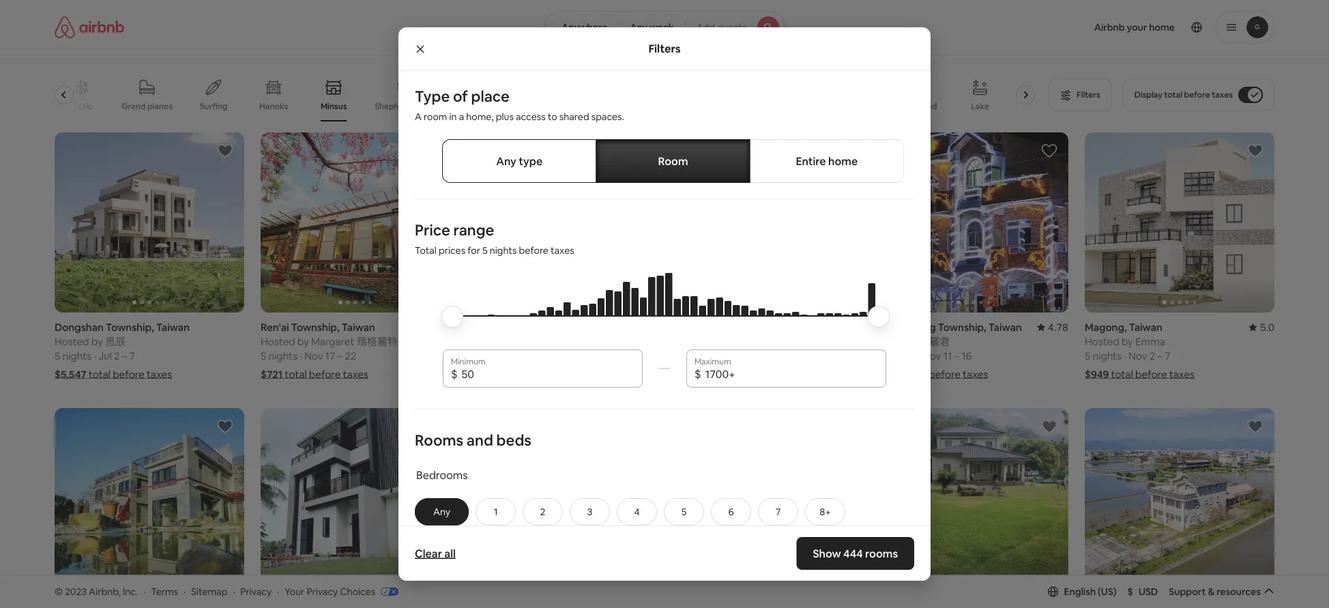 Task type: vqa. For each thing, say whether or not it's contained in the screenshot.
$324
yes



Task type: describe. For each thing, give the bounding box(es) containing it.
taxes inside ren'ai township, taiwan hosted by margaret 瑪格麗特 5 nights · nov 17 – 22 $721 total before taxes
[[343, 368, 368, 381]]

nights inside 5 nights · nov 29 – dec 4 $415
[[475, 349, 504, 363]]

5 inside dongshan township, taiwan hosted by 思辰 5 nights · jul 2 – 7 $5,547 total before taxes
[[55, 349, 60, 363]]

nights inside the price range total prices for 5 nights before taxes
[[490, 244, 517, 257]]

$324 total before taxes
[[879, 368, 989, 381]]

before down nov 11 – 16
[[929, 368, 961, 381]]

$949
[[1085, 368, 1110, 381]]

taiwan for chenggong township, taiwan hosted by 麗君
[[989, 321, 1022, 334]]

7 inside 7 button
[[776, 506, 781, 518]]

inc.
[[123, 585, 138, 598]]

4.85 out of 5 average rating image
[[831, 321, 863, 334]]

4 nov from the left
[[923, 349, 942, 363]]

total inside ren'ai township, taiwan hosted by margaret 瑪格麗特 5 nights · nov 17 – 22 $721 total before taxes
[[285, 368, 307, 381]]

©
[[55, 585, 63, 598]]

huts
[[420, 101, 437, 111]]

2023
[[65, 585, 87, 598]]

show 444 rooms link
[[797, 537, 915, 570]]

clear
[[415, 546, 442, 560]]

anywhere button
[[545, 11, 619, 44]]

type
[[519, 154, 543, 168]]

8+ element
[[820, 506, 831, 518]]

before inside the price range total prices for 5 nights before taxes
[[519, 244, 549, 257]]

filters dialog
[[399, 27, 931, 608]]

add guests
[[697, 21, 747, 33]]

思辰
[[105, 335, 126, 348]]

· left your
[[277, 585, 279, 598]]

$415 button
[[467, 368, 575, 381]]

access
[[516, 111, 546, 123]]

magong, taiwan hosted by emma 5 nights · nov 2 – 7 $949 total before taxes
[[1085, 321, 1195, 381]]

all
[[445, 546, 456, 560]]

total inside dongshan township, taiwan hosted by 思辰 5 nights · jul 2 – 7 $5,547 total before taxes
[[89, 368, 111, 381]]

$ text field
[[706, 367, 879, 381]]

$1,693
[[673, 368, 704, 381]]

your privacy choices link
[[285, 585, 399, 599]]

total
[[415, 244, 437, 257]]

1 vertical spatial 5.0 out of 5 average rating image
[[837, 597, 863, 608]]

4.86 out of 5 average rating image
[[419, 321, 451, 334]]

room
[[658, 154, 688, 168]]

xiulin
[[467, 321, 493, 334]]

most stays cost more than $425 per night. image
[[454, 273, 876, 356]]

1 privacy from the left
[[241, 585, 272, 598]]

3
[[588, 506, 593, 518]]

add to wishlist: fuxing district, taiwan image
[[217, 419, 233, 435]]

by for 思辰
[[91, 335, 103, 348]]

5 up '$324' at the right bottom of the page
[[879, 349, 885, 363]]

nights inside magong, taiwan hosted by emma 5 nights · nov 2 – 7 $949 total before taxes
[[1093, 349, 1122, 363]]

5 nights · nov 29 – dec 4 $415
[[467, 349, 580, 381]]

privacy link
[[241, 585, 272, 598]]

ren'ai
[[261, 321, 289, 334]]

2 inside dongshan township, taiwan hosted by 思辰 5 nights · jul 2 – 7 $5,547 total before taxes
[[114, 349, 120, 363]]

group containing shepherd's huts
[[55, 68, 1041, 122]]

show for show 444 rooms
[[813, 546, 842, 560]]

township, for xiulin
[[495, 321, 544, 334]]

terms · sitemap · privacy ·
[[151, 585, 279, 598]]

· inside magong, taiwan hosted by emma 5 nights · nov 2 – 7 $949 total before taxes
[[1125, 349, 1127, 363]]

2 button
[[523, 498, 563, 526]]

tab list inside filters dialog
[[442, 139, 905, 183]]

dongshan
[[55, 321, 104, 334]]

add to wishlist: wujie township, taiwan image
[[1248, 419, 1264, 435]]

cycladic
[[459, 101, 492, 112]]

a
[[459, 111, 464, 123]]

ren'ai township, taiwan hosted by margaret 瑪格麗特 5 nights · nov 17 – 22 $721 total before taxes
[[261, 321, 398, 381]]

· left privacy link on the bottom
[[233, 585, 235, 598]]

adapted
[[904, 101, 938, 112]]

english (us) button
[[1048, 586, 1117, 598]]

before inside dongshan township, taiwan hosted by 思辰 5 nights · jul 2 – 7 $5,547 total before taxes
[[113, 368, 144, 381]]

before inside 5 nights · nov 5 – 10 $1,693 total before taxes
[[730, 368, 762, 381]]

rooms
[[415, 430, 464, 450]]

4 button
[[617, 498, 657, 526]]

hosted inside magong, taiwan hosted by emma 5 nights · nov 2 – 7 $949 total before taxes
[[1085, 335, 1120, 348]]

beds
[[497, 430, 532, 450]]

3 button
[[570, 498, 610, 526]]

total inside magong, taiwan hosted by emma 5 nights · nov 2 – 7 $949 total before taxes
[[1112, 368, 1134, 381]]

home
[[829, 154, 858, 168]]

taiwan inside magong, taiwan hosted by emma 5 nights · nov 2 – 7 $949 total before taxes
[[1130, 321, 1163, 334]]

terms
[[151, 585, 178, 598]]

8+
[[820, 506, 831, 518]]

7 button
[[758, 498, 799, 526]]

english
[[1065, 586, 1096, 598]]

before inside ren'ai township, taiwan hosted by margaret 瑪格麗特 5 nights · nov 17 – 22 $721 total before taxes
[[309, 368, 341, 381]]

29
[[532, 349, 543, 363]]

– inside 5 nights · nov 29 – dec 4 $415
[[546, 349, 551, 363]]

$415
[[467, 368, 489, 381]]

· inside dongshan township, taiwan hosted by 思辰 5 nights · jul 2 – 7 $5,547 total before taxes
[[94, 349, 96, 363]]

· inside 5 nights · nov 29 – dec 4 $415
[[506, 349, 509, 363]]

type
[[415, 86, 450, 106]]

by for margaret
[[298, 335, 309, 348]]

support & resources button
[[1170, 586, 1275, 598]]

resources
[[1217, 586, 1262, 598]]

taxes inside button
[[1213, 89, 1234, 100]]

in
[[450, 111, 457, 123]]

total inside button
[[1165, 89, 1183, 100]]

8+ button
[[806, 498, 846, 526]]

$324
[[879, 368, 903, 381]]

nov inside 5 nights · nov 5 – 10 $1,693 total before taxes
[[717, 349, 736, 363]]

444
[[844, 546, 863, 560]]

6
[[729, 506, 734, 518]]

add to wishlist: chenggong township, taiwan image
[[1042, 143, 1058, 159]]

township, for dongshan
[[106, 321, 154, 334]]

taxes inside 5 nights · nov 5 – 10 $1,693 total before taxes
[[764, 368, 790, 381]]

$ for $ text box at the bottom of page
[[451, 367, 458, 381]]

5 nights
[[879, 349, 916, 363]]

display total before taxes
[[1135, 89, 1234, 100]]

lake
[[972, 101, 990, 112]]

rooms
[[866, 546, 898, 560]]

5 inside button
[[682, 506, 687, 518]]

nov inside magong, taiwan hosted by emma 5 nights · nov 2 – 7 $949 total before taxes
[[1129, 349, 1148, 363]]

&
[[1209, 586, 1215, 598]]

home,
[[466, 111, 494, 123]]

magong,
[[1085, 321, 1128, 334]]

$ text field
[[462, 367, 635, 381]]

1 button
[[476, 498, 516, 526]]

– inside 5 nights · nov 5 – 10 $1,693 total before taxes
[[746, 349, 751, 363]]

rooms and beds
[[415, 430, 532, 450]]

minsus
[[321, 101, 347, 112]]

5 inside 5 nights · nov 29 – dec 4 $415
[[467, 349, 473, 363]]

price
[[415, 220, 450, 240]]

© 2023 airbnb, inc. ·
[[55, 585, 146, 598]]

room button
[[596, 139, 751, 183]]

none search field containing anywhere
[[545, 11, 785, 44]]

$ usd
[[1128, 586, 1159, 598]]

airbnb,
[[89, 585, 121, 598]]

16
[[962, 349, 972, 363]]

any type button
[[442, 139, 597, 183]]

2 horizontal spatial $
[[1128, 586, 1134, 598]]

any for week
[[630, 21, 648, 33]]

2 inside button
[[540, 506, 546, 518]]

– inside dongshan township, taiwan hosted by 思辰 5 nights · jul 2 – 7 $5,547 total before taxes
[[122, 349, 127, 363]]

cycladic homes
[[459, 101, 520, 112]]

spaces.
[[592, 111, 625, 123]]

surfing
[[200, 101, 228, 112]]

4 inside 5 nights · nov 29 – dec 4 $415
[[574, 349, 580, 363]]



Task type: locate. For each thing, give the bounding box(es) containing it.
4 township, from the left
[[939, 321, 987, 334]]

22
[[345, 349, 356, 363]]

4 – from the left
[[746, 349, 751, 363]]

hosted for chenggong
[[879, 335, 914, 348]]

0 horizontal spatial 7
[[129, 349, 135, 363]]

by left emma
[[1122, 335, 1134, 348]]

4 hosted from the left
[[1085, 335, 1120, 348]]

nights right "for"
[[490, 244, 517, 257]]

7 right '6' button
[[776, 506, 781, 518]]

5 left 10
[[738, 349, 743, 363]]

1 horizontal spatial $
[[695, 367, 701, 381]]

place
[[471, 86, 510, 106]]

5 nov from the left
[[1129, 349, 1148, 363]]

$ left usd
[[1128, 586, 1134, 598]]

5
[[483, 244, 488, 257], [55, 349, 60, 363], [261, 349, 266, 363], [467, 349, 473, 363], [673, 349, 679, 363], [738, 349, 743, 363], [879, 349, 885, 363], [1085, 349, 1091, 363], [682, 506, 687, 518]]

– right 17
[[338, 349, 343, 363]]

1 horizontal spatial 7
[[776, 506, 781, 518]]

17
[[325, 349, 335, 363]]

any week button
[[619, 11, 686, 44]]

nights up $949
[[1093, 349, 1122, 363]]

add to wishlist: puli township, taiwan image
[[1042, 419, 1058, 435]]

by inside ren'ai township, taiwan hosted by margaret 瑪格麗特 5 nights · nov 17 – 22 $721 total before taxes
[[298, 335, 309, 348]]

hosted for ren'ai
[[261, 335, 295, 348]]

entire home button
[[750, 139, 905, 183]]

1 vertical spatial show
[[813, 546, 842, 560]]

nov 11 – 16
[[923, 349, 972, 363]]

– down 思辰
[[122, 349, 127, 363]]

any down bedrooms
[[433, 506, 451, 518]]

guests
[[717, 21, 747, 33]]

hosted down the dongshan
[[55, 335, 89, 348]]

1 nov from the left
[[305, 349, 323, 363]]

5.0 out of 5 average rating image
[[1250, 321, 1275, 334], [837, 597, 863, 608]]

5 inside magong, taiwan hosted by emma 5 nights · nov 2 – 7 $949 total before taxes
[[1085, 349, 1091, 363]]

by for 麗君
[[916, 335, 928, 348]]

nov left 29
[[511, 349, 529, 363]]

3 hosted from the left
[[879, 335, 914, 348]]

township, up 麗君
[[939, 321, 987, 334]]

price range total prices for 5 nights before taxes
[[415, 220, 575, 257]]

2 horizontal spatial 7
[[1165, 349, 1171, 363]]

nights up $415
[[475, 349, 504, 363]]

nov left 17
[[305, 349, 323, 363]]

nights inside ren'ai township, taiwan hosted by margaret 瑪格麗特 5 nights · nov 17 – 22 $721 total before taxes
[[269, 349, 298, 363]]

– down emma
[[1158, 349, 1163, 363]]

hosted inside ren'ai township, taiwan hosted by margaret 瑪格麗特 5 nights · nov 17 – 22 $721 total before taxes
[[261, 335, 295, 348]]

hosted for dongshan
[[55, 335, 89, 348]]

township, inside chenggong township, taiwan hosted by 麗君
[[939, 321, 987, 334]]

group
[[55, 68, 1041, 122], [55, 132, 244, 313], [261, 132, 451, 313], [467, 132, 657, 313], [673, 132, 863, 313], [879, 132, 1069, 313], [1085, 132, 1275, 313], [55, 408, 244, 589], [261, 408, 451, 589], [467, 408, 657, 589], [673, 408, 863, 589], [879, 408, 1069, 589], [1085, 408, 1275, 589]]

10
[[753, 349, 763, 363]]

chenggong township, taiwan hosted by 麗君
[[879, 321, 1022, 348]]

plus
[[496, 111, 514, 123]]

week
[[650, 21, 674, 33]]

by inside chenggong township, taiwan hosted by 麗君
[[916, 335, 928, 348]]

1
[[494, 506, 498, 518]]

1 horizontal spatial any
[[496, 154, 517, 168]]

total down jul
[[89, 368, 111, 381]]

0 vertical spatial 4
[[574, 349, 580, 363]]

add to wishlist: dongshan township, taiwan image
[[217, 143, 233, 159]]

total right display on the top of page
[[1165, 89, 1183, 100]]

filters
[[649, 42, 681, 56]]

1 – from the left
[[122, 349, 127, 363]]

0 vertical spatial 5.0 out of 5 average rating image
[[1250, 321, 1275, 334]]

0 horizontal spatial privacy
[[241, 585, 272, 598]]

2 inside magong, taiwan hosted by emma 5 nights · nov 2 – 7 $949 total before taxes
[[1150, 349, 1156, 363]]

3 taiwan from the left
[[546, 321, 579, 334]]

by inside dongshan township, taiwan hosted by 思辰 5 nights · jul 2 – 7 $5,547 total before taxes
[[91, 335, 103, 348]]

5 up $949
[[1085, 349, 1091, 363]]

any for type
[[496, 154, 517, 168]]

pianos
[[148, 101, 173, 112]]

2 township, from the left
[[291, 321, 340, 334]]

before down 10
[[730, 368, 762, 381]]

7 down emma
[[1165, 349, 1171, 363]]

瑪格麗特
[[357, 335, 398, 348]]

5 up $721
[[261, 349, 266, 363]]

your
[[285, 585, 305, 598]]

arctic
[[69, 101, 93, 112]]

2 taiwan from the left
[[342, 321, 375, 334]]

– right 29
[[546, 349, 551, 363]]

your privacy choices
[[285, 585, 376, 598]]

1 horizontal spatial show
[[813, 546, 842, 560]]

township, up margaret at left
[[291, 321, 340, 334]]

2 horizontal spatial any
[[630, 21, 648, 33]]

0 horizontal spatial show
[[633, 525, 658, 538]]

hosted up 5 nights
[[879, 335, 914, 348]]

2 down emma
[[1150, 349, 1156, 363]]

taiwan for dongshan township, taiwan hosted by 思辰 5 nights · jul 2 – 7 $5,547 total before taxes
[[156, 321, 190, 334]]

2 right 1 in the bottom of the page
[[540, 506, 546, 518]]

add to wishlist: xiulin township, taiwan image
[[629, 143, 646, 159]]

nov left 11
[[923, 349, 942, 363]]

1 hosted from the left
[[55, 335, 89, 348]]

any inside "button"
[[433, 506, 451, 518]]

· right the inc. at the left bottom
[[143, 585, 146, 598]]

total right the $1,693
[[706, 368, 728, 381]]

nov inside ren'ai township, taiwan hosted by margaret 瑪格麗特 5 nights · nov 17 – 22 $721 total before taxes
[[305, 349, 323, 363]]

· left 17
[[300, 349, 302, 363]]

profile element
[[802, 0, 1275, 55]]

1 horizontal spatial 4
[[635, 506, 640, 518]]

add to wishlist: wujie township, taiwan image
[[836, 143, 852, 159]]

add
[[697, 21, 715, 33]]

– right 11
[[955, 349, 960, 363]]

0 horizontal spatial any
[[433, 506, 451, 518]]

before down 思辰
[[113, 368, 144, 381]]

taiwan inside dongshan township, taiwan hosted by 思辰 5 nights · jul 2 – 7 $5,547 total before taxes
[[156, 321, 190, 334]]

5 up $415
[[467, 349, 473, 363]]

total right $949
[[1112, 368, 1134, 381]]

a
[[415, 111, 422, 123]]

5 up the $1,693
[[673, 349, 679, 363]]

5.0
[[1261, 321, 1275, 334]]

hosted down ren'ai
[[261, 335, 295, 348]]

taxes
[[1213, 89, 1234, 100], [551, 244, 575, 257], [147, 368, 172, 381], [343, 368, 368, 381], [764, 368, 790, 381], [963, 368, 989, 381], [1170, 368, 1195, 381]]

0 vertical spatial show
[[633, 525, 658, 538]]

3 nov from the left
[[717, 349, 736, 363]]

– inside magong, taiwan hosted by emma 5 nights · nov 2 – 7 $949 total before taxes
[[1158, 349, 1163, 363]]

township, inside dongshan township, taiwan hosted by 思辰 5 nights · jul 2 – 7 $5,547 total before taxes
[[106, 321, 154, 334]]

hanoks
[[260, 101, 289, 112]]

grand
[[122, 101, 146, 112]]

$ down most stays cost more than $425 per night. image
[[695, 367, 701, 381]]

4.78 out of 5 average rating image
[[1038, 321, 1069, 334]]

6 button
[[711, 498, 752, 526]]

show 444 rooms
[[813, 546, 898, 560]]

1 vertical spatial any
[[496, 154, 517, 168]]

4
[[574, 349, 580, 363], [635, 506, 640, 518]]

hosted down magong, in the right of the page
[[1085, 335, 1120, 348]]

5 up '$5,547' at the bottom left of page
[[55, 349, 60, 363]]

chenggong
[[879, 321, 936, 334]]

5 left 6
[[682, 506, 687, 518]]

emma
[[1136, 335, 1166, 348]]

tab list
[[442, 139, 905, 183]]

None search field
[[545, 11, 785, 44]]

– inside ren'ai township, taiwan hosted by margaret 瑪格麗特 5 nights · nov 17 – 22 $721 total before taxes
[[338, 349, 343, 363]]

0 vertical spatial any
[[630, 21, 648, 33]]

to
[[548, 111, 558, 123]]

nov inside 5 nights · nov 29 – dec 4 $415
[[511, 349, 529, 363]]

by inside magong, taiwan hosted by emma 5 nights · nov 2 – 7 $949 total before taxes
[[1122, 335, 1134, 348]]

display
[[1135, 89, 1163, 100]]

entire home
[[796, 154, 858, 168]]

xiulin township, taiwan
[[467, 321, 579, 334]]

total inside 5 nights · nov 5 – 10 $1,693 total before taxes
[[706, 368, 728, 381]]

township, inside ren'ai township, taiwan hosted by margaret 瑪格麗特 5 nights · nov 17 – 22 $721 total before taxes
[[291, 321, 340, 334]]

$
[[451, 367, 458, 381], [695, 367, 701, 381], [1128, 586, 1134, 598]]

clear all
[[415, 546, 456, 560]]

before right "for"
[[519, 244, 549, 257]]

hosted inside chenggong township, taiwan hosted by 麗君
[[879, 335, 914, 348]]

any element
[[429, 506, 455, 518]]

usd
[[1139, 586, 1159, 598]]

total right $721
[[285, 368, 307, 381]]

2 – from the left
[[338, 349, 343, 363]]

any left type
[[496, 154, 517, 168]]

jul
[[98, 349, 112, 363]]

taxes inside the price range total prices for 5 nights before taxes
[[551, 244, 575, 257]]

$ left $415
[[451, 367, 458, 381]]

5 taiwan from the left
[[1130, 321, 1163, 334]]

· left jul
[[94, 349, 96, 363]]

1 vertical spatial 4
[[635, 506, 640, 518]]

4.85
[[842, 321, 863, 334]]

any button
[[415, 498, 469, 526]]

0 horizontal spatial $
[[451, 367, 458, 381]]

township, for ren'ai
[[291, 321, 340, 334]]

map
[[660, 525, 680, 538]]

any week
[[630, 21, 674, 33]]

taiwan inside ren'ai township, taiwan hosted by margaret 瑪格麗特 5 nights · nov 17 – 22 $721 total before taxes
[[342, 321, 375, 334]]

6 – from the left
[[1158, 349, 1163, 363]]

· up $415 'button'
[[506, 349, 509, 363]]

nights up $721
[[269, 349, 298, 363]]

4 taiwan from the left
[[989, 321, 1022, 334]]

2 by from the left
[[298, 335, 309, 348]]

nov down emma
[[1129, 349, 1148, 363]]

· inside ren'ai township, taiwan hosted by margaret 瑪格麗特 5 nights · nov 17 – 22 $721 total before taxes
[[300, 349, 302, 363]]

township, for chenggong
[[939, 321, 987, 334]]

add to wishlist: magong, taiwan image
[[1248, 143, 1264, 159]]

– left 10
[[746, 349, 751, 363]]

5 inside the price range total prices for 5 nights before taxes
[[483, 244, 488, 257]]

privacy inside 'link'
[[307, 585, 338, 598]]

before down emma
[[1136, 368, 1168, 381]]

any type
[[496, 154, 543, 168]]

nights up '$5,547' at the bottom left of page
[[62, 349, 92, 363]]

choices
[[340, 585, 376, 598]]

3 by from the left
[[916, 335, 928, 348]]

privacy right your
[[307, 585, 338, 598]]

5.0 out of 5 average rating image containing 5.0
[[1250, 321, 1275, 334]]

clear all button
[[408, 540, 463, 567]]

privacy left your
[[241, 585, 272, 598]]

english (us)
[[1065, 586, 1117, 598]]

$ for $ text field
[[695, 367, 701, 381]]

3 township, from the left
[[495, 321, 544, 334]]

7 inside dongshan township, taiwan hosted by 思辰 5 nights · jul 2 – 7 $5,547 total before taxes
[[129, 349, 135, 363]]

7 inside magong, taiwan hosted by emma 5 nights · nov 2 – 7 $949 total before taxes
[[1165, 349, 1171, 363]]

before inside magong, taiwan hosted by emma 5 nights · nov 2 – 7 $949 total before taxes
[[1136, 368, 1168, 381]]

2 horizontal spatial 2
[[1150, 349, 1156, 363]]

$5,547
[[55, 368, 86, 381]]

4 by from the left
[[1122, 335, 1134, 348]]

by left 麗君
[[916, 335, 928, 348]]

nights inside dongshan township, taiwan hosted by 思辰 5 nights · jul 2 – 7 $5,547 total before taxes
[[62, 349, 92, 363]]

before down 17
[[309, 368, 341, 381]]

show for show map
[[633, 525, 658, 538]]

hosted inside dongshan township, taiwan hosted by 思辰 5 nights · jul 2 – 7 $5,547 total before taxes
[[55, 335, 89, 348]]

by up jul
[[91, 335, 103, 348]]

nov left 10
[[717, 349, 736, 363]]

4 inside button
[[635, 506, 640, 518]]

for
[[468, 244, 481, 257]]

7
[[129, 349, 135, 363], [1165, 349, 1171, 363], [776, 506, 781, 518]]

2 right jul
[[114, 349, 120, 363]]

township, up 思辰
[[106, 321, 154, 334]]

taiwan for xiulin township, taiwan
[[546, 321, 579, 334]]

· down magong, in the right of the page
[[1125, 349, 1127, 363]]

5 – from the left
[[955, 349, 960, 363]]

taxes inside magong, taiwan hosted by emma 5 nights · nov 2 – 7 $949 total before taxes
[[1170, 368, 1195, 381]]

1 by from the left
[[91, 335, 103, 348]]

any left week
[[630, 21, 648, 33]]

show map
[[633, 525, 680, 538]]

taiwan inside chenggong township, taiwan hosted by 麗君
[[989, 321, 1022, 334]]

1 horizontal spatial 2
[[540, 506, 546, 518]]

shepherd's huts
[[375, 101, 437, 111]]

1 horizontal spatial 5.0 out of 5 average rating image
[[1250, 321, 1275, 334]]

show left map at the bottom
[[633, 525, 658, 538]]

7 right jul
[[129, 349, 135, 363]]

by left margaret at left
[[298, 335, 309, 348]]

shared
[[560, 111, 590, 123]]

bedrooms
[[416, 468, 468, 482]]

show left "444" at the bottom right of page
[[813, 546, 842, 560]]

tab list containing any type
[[442, 139, 905, 183]]

· right "terms"
[[184, 585, 186, 598]]

margaret
[[311, 335, 355, 348]]

show map button
[[620, 515, 710, 548]]

3 – from the left
[[546, 349, 551, 363]]

show inside filters dialog
[[813, 546, 842, 560]]

windmills
[[542, 101, 579, 112]]

any inside tab list
[[496, 154, 517, 168]]

–
[[122, 349, 127, 363], [338, 349, 343, 363], [546, 349, 551, 363], [746, 349, 751, 363], [955, 349, 960, 363], [1158, 349, 1163, 363]]

4 right dec
[[574, 349, 580, 363]]

taiwan for ren'ai township, taiwan hosted by margaret 瑪格麗特 5 nights · nov 17 – 22 $721 total before taxes
[[342, 321, 375, 334]]

taiwan
[[156, 321, 190, 334], [342, 321, 375, 334], [546, 321, 579, 334], [989, 321, 1022, 334], [1130, 321, 1163, 334]]

type of place a room in a home, plus access to shared spaces.
[[415, 86, 625, 123]]

before inside button
[[1185, 89, 1211, 100]]

2 vertical spatial any
[[433, 506, 451, 518]]

1 taiwan from the left
[[156, 321, 190, 334]]

·
[[94, 349, 96, 363], [300, 349, 302, 363], [506, 349, 509, 363], [712, 349, 715, 363], [1125, 349, 1127, 363], [143, 585, 146, 598], [184, 585, 186, 598], [233, 585, 235, 598], [277, 585, 279, 598]]

before right display on the top of page
[[1185, 89, 1211, 100]]

0 horizontal spatial 5.0 out of 5 average rating image
[[837, 597, 863, 608]]

show inside button
[[633, 525, 658, 538]]

0 horizontal spatial 2
[[114, 349, 120, 363]]

homes
[[494, 101, 520, 112]]

of
[[453, 86, 468, 106]]

5 right "for"
[[483, 244, 488, 257]]

dongshan township, taiwan hosted by 思辰 5 nights · jul 2 – 7 $5,547 total before taxes
[[55, 321, 190, 381]]

1 horizontal spatial privacy
[[307, 585, 338, 598]]

total right '$324' at the right bottom of the page
[[905, 368, 927, 381]]

anywhere
[[562, 21, 608, 33]]

2 hosted from the left
[[261, 335, 295, 348]]

4.78
[[1048, 321, 1069, 334]]

and
[[467, 430, 493, 450]]

township, up 29
[[495, 321, 544, 334]]

taxes inside dongshan township, taiwan hosted by 思辰 5 nights · jul 2 – 7 $5,547 total before taxes
[[147, 368, 172, 381]]

dec
[[553, 349, 572, 363]]

· inside 5 nights · nov 5 – 10 $1,693 total before taxes
[[712, 349, 715, 363]]

· left 10
[[712, 349, 715, 363]]

1 township, from the left
[[106, 321, 154, 334]]

0 horizontal spatial 4
[[574, 349, 580, 363]]

4 up show map
[[635, 506, 640, 518]]

2 nov from the left
[[511, 349, 529, 363]]

nights up the $1,693
[[681, 349, 710, 363]]

add guests button
[[685, 11, 785, 44]]

2 privacy from the left
[[307, 585, 338, 598]]

nights inside 5 nights · nov 5 – 10 $1,693 total before taxes
[[681, 349, 710, 363]]

5 inside ren'ai township, taiwan hosted by margaret 瑪格麗特 5 nights · nov 17 – 22 $721 total before taxes
[[261, 349, 266, 363]]

nights up '$324' at the right bottom of the page
[[887, 349, 916, 363]]



